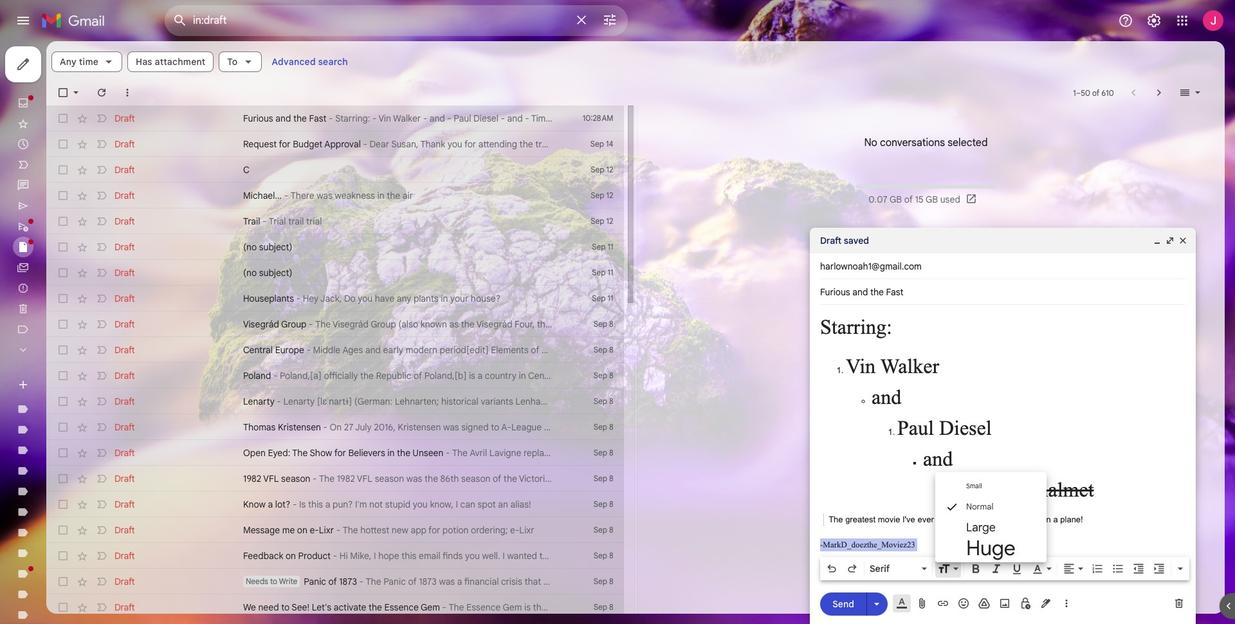 Task type: locate. For each thing, give the bounding box(es) containing it.
2 sep 12 from the top
[[591, 191, 614, 200]]

0 horizontal spatial the
[[292, 447, 308, 459]]

5 8 from the top
[[610, 422, 614, 432]]

1 vertical spatial (no
[[243, 267, 257, 279]]

1 vertical spatial and
[[872, 386, 907, 409]]

you left know,
[[413, 499, 428, 510]]

for left the "budget"
[[279, 138, 291, 150]]

1 horizontal spatial of
[[905, 194, 913, 205]]

the left the air
[[387, 190, 401, 201]]

more image
[[121, 86, 134, 99]]

new
[[392, 525, 409, 536]]

on right riding
[[1042, 515, 1052, 525]]

navigation
[[0, 41, 154, 624]]

1 sep 8 from the top
[[594, 319, 614, 329]]

8 for 1982 vfl season -
[[610, 474, 614, 483]]

attach files image
[[917, 597, 929, 610]]

1 sep 11 from the top
[[592, 242, 614, 252]]

(no
[[243, 241, 257, 253], [243, 267, 257, 279]]

the left "greatest"
[[829, 515, 844, 525]]

0 vertical spatial for
[[279, 138, 291, 150]]

3 sep 8 from the top
[[594, 371, 614, 380]]

jack,
[[321, 293, 342, 304]]

2 vertical spatial and
[[924, 447, 953, 471]]

potion
[[443, 525, 469, 536]]

for right show on the left bottom of page
[[334, 447, 346, 459]]

the left hottest
[[343, 525, 358, 536]]

2 12 from the top
[[607, 191, 614, 200]]

Message Body text field
[[821, 312, 1186, 554]]

minimize image
[[1153, 236, 1163, 246]]

subject) up houseplants
[[259, 267, 293, 279]]

1 horizontal spatial in
[[388, 447, 395, 459]]

2 8 from the top
[[610, 345, 614, 355]]

2 vertical spatial for
[[429, 525, 440, 536]]

2 11 from the top
[[608, 268, 614, 277]]

eyed:
[[268, 447, 291, 459]]

1 horizontal spatial to
[[281, 602, 290, 613]]

minutes
[[947, 550, 974, 559]]

subject) down trial at left
[[259, 241, 293, 253]]

None checkbox
[[57, 138, 70, 151], [57, 163, 70, 176], [57, 189, 70, 202], [57, 215, 70, 228], [57, 318, 70, 331], [57, 395, 70, 408], [57, 472, 70, 485], [57, 498, 70, 511], [57, 550, 70, 563], [57, 575, 70, 588], [57, 601, 70, 614], [57, 138, 70, 151], [57, 163, 70, 176], [57, 189, 70, 202], [57, 215, 70, 228], [57, 318, 70, 331], [57, 395, 70, 408], [57, 472, 70, 485], [57, 498, 70, 511], [57, 550, 70, 563], [57, 575, 70, 588], [57, 601, 70, 614]]

to
[[227, 56, 238, 68]]

8 sep 8 from the top
[[594, 500, 614, 509]]

1 vertical spatial to
[[281, 602, 290, 613]]

11 row from the top
[[46, 363, 624, 389]]

0 horizontal spatial to
[[270, 577, 277, 586]]

1982
[[243, 473, 261, 485]]

a left plane!
[[1054, 515, 1059, 525]]

1 (no subject) from the top
[[243, 241, 293, 253]]

of for 50
[[1093, 88, 1100, 98]]

chalmet
[[1025, 478, 1095, 501]]

1 · from the left
[[891, 575, 893, 585]]

1 horizontal spatial you
[[413, 499, 428, 510]]

1 horizontal spatial lixr
[[520, 525, 535, 536]]

5 sep 8 from the top
[[594, 422, 614, 432]]

sep for lenarty -
[[594, 397, 608, 406]]

and down paul diesel
[[924, 447, 953, 471]]

bold ‪(⌘b)‬ image
[[970, 563, 983, 575]]

know a lot? - is this a pun? i'm not stupid you know, i can spot an alias!
[[243, 499, 532, 510]]

discard draft ‪(⌘⇧d)‬ image
[[1173, 597, 1186, 610]]

4 row from the top
[[46, 183, 624, 209]]

0 vertical spatial 12
[[607, 165, 614, 174]]

0 horizontal spatial lixr
[[319, 525, 334, 536]]

0 vertical spatial you
[[358, 293, 373, 304]]

12 for michael... - there was weakness in the air
[[607, 191, 614, 200]]

of right 50
[[1093, 88, 1100, 98]]

8 for thomas kristensen -
[[610, 422, 614, 432]]

and inside row
[[276, 113, 291, 124]]

for right the app
[[429, 525, 440, 536]]

None search field
[[165, 5, 628, 36]]

conversations
[[881, 136, 946, 149]]

2 row from the top
[[46, 131, 624, 157]]

have
[[375, 293, 395, 304]]

1 vertical spatial sep 12
[[591, 191, 614, 200]]

the
[[292, 447, 308, 459], [829, 515, 844, 525], [343, 525, 358, 536]]

gmail image
[[41, 8, 111, 33]]

8
[[610, 319, 614, 329], [610, 345, 614, 355], [610, 371, 614, 380], [610, 397, 614, 406], [610, 422, 614, 432], [610, 448, 614, 458], [610, 474, 614, 483], [610, 500, 614, 509], [610, 525, 614, 535], [610, 551, 614, 561], [610, 577, 614, 586], [610, 602, 614, 612]]

1 horizontal spatial e-
[[510, 525, 520, 536]]

0 vertical spatial (no
[[243, 241, 257, 253]]

feedback on product -
[[243, 550, 340, 562]]

2 vertical spatial in
[[388, 447, 395, 459]]

0 vertical spatial sep 11
[[592, 242, 614, 252]]

more options image
[[1063, 597, 1071, 610]]

to
[[270, 577, 277, 586], [281, 602, 290, 613]]

toggle split pane mode image
[[1179, 86, 1192, 99]]

in left your
[[441, 293, 448, 304]]

· right terms link
[[891, 575, 893, 585]]

0 vertical spatial to
[[270, 577, 277, 586]]

draft for know a lot? - is this a pun? i'm not stupid you know, i can spot an alias!
[[115, 499, 135, 510]]

0 horizontal spatial in
[[377, 190, 385, 201]]

advanced search options image
[[597, 7, 623, 33]]

thomas kristensen -
[[243, 422, 330, 433]]

7 row from the top
[[46, 260, 624, 286]]

unseen
[[413, 447, 444, 459]]

of left the 15
[[905, 194, 913, 205]]

0 horizontal spatial of
[[329, 576, 337, 588]]

2 horizontal spatial on
[[1042, 515, 1052, 525]]

None checkbox
[[57, 86, 70, 99], [57, 112, 70, 125], [57, 241, 70, 254], [57, 266, 70, 279], [57, 292, 70, 305], [57, 344, 70, 357], [57, 369, 70, 382], [57, 421, 70, 434], [57, 447, 70, 460], [57, 524, 70, 537], [57, 86, 70, 99], [57, 112, 70, 125], [57, 241, 70, 254], [57, 266, 70, 279], [57, 292, 70, 305], [57, 344, 70, 357], [57, 369, 70, 382], [57, 421, 70, 434], [57, 447, 70, 460], [57, 524, 70, 537]]

a
[[268, 499, 273, 510], [326, 499, 331, 510], [1054, 515, 1059, 525]]

sep 8 for poland -
[[594, 371, 614, 380]]

gb right the 15
[[926, 194, 939, 205]]

trial
[[269, 216, 286, 227]]

8 8 from the top
[[610, 500, 614, 509]]

more send options image
[[871, 598, 884, 611]]

riding
[[1020, 515, 1040, 525]]

3 row from the top
[[46, 157, 624, 183]]

1 vertical spatial 12
[[607, 191, 614, 200]]

(no subject) down trial at left
[[243, 241, 293, 253]]

to left write
[[270, 577, 277, 586]]

1 horizontal spatial and
[[872, 386, 907, 409]]

0 vertical spatial (no subject) link
[[243, 241, 553, 254]]

policies
[[959, 575, 985, 585]]

6 sep 8 from the top
[[594, 448, 614, 458]]

3 12 from the top
[[607, 216, 614, 226]]

0 vertical spatial of
[[1093, 88, 1100, 98]]

a left lot?
[[268, 499, 273, 510]]

2 horizontal spatial of
[[1093, 88, 1100, 98]]

feedback
[[243, 550, 283, 562]]

harlownoah1@gmail.com
[[821, 261, 922, 272]]

1 vertical spatial you
[[413, 499, 428, 510]]

0 horizontal spatial ·
[[891, 575, 893, 585]]

and down vin walker
[[872, 386, 907, 409]]

the left fast
[[293, 113, 307, 124]]

indent less ‪(⌘[)‬ image
[[1133, 563, 1146, 575]]

group
[[281, 319, 307, 330]]

4 sep 8 from the top
[[594, 397, 614, 406]]

sep 8 for open eyed: the show for believers in the unseen -
[[594, 448, 614, 458]]

plane!
[[1061, 515, 1084, 525]]

0 horizontal spatial gb
[[890, 194, 903, 205]]

draft
[[115, 113, 135, 124], [115, 138, 135, 150], [115, 164, 135, 176], [115, 190, 135, 201], [115, 216, 135, 227], [821, 235, 842, 247], [115, 241, 135, 253], [115, 267, 135, 279], [115, 293, 135, 304], [115, 319, 135, 330], [115, 344, 135, 356], [115, 370, 135, 382], [115, 396, 135, 407], [115, 422, 135, 433], [115, 447, 135, 459], [115, 473, 135, 485], [115, 499, 135, 510], [115, 525, 135, 536], [115, 550, 135, 562], [115, 576, 135, 588], [115, 602, 135, 613]]

1 (no from the top
[[243, 241, 257, 253]]

row
[[46, 106, 624, 131], [46, 131, 624, 157], [46, 157, 624, 183], [46, 183, 624, 209], [46, 209, 624, 234], [46, 234, 624, 260], [46, 260, 624, 286], [46, 286, 624, 312], [46, 312, 624, 337], [46, 337, 624, 363], [46, 363, 624, 389], [46, 389, 624, 415], [46, 415, 624, 440], [46, 440, 624, 466], [46, 466, 624, 492], [46, 492, 624, 518], [46, 518, 624, 543], [46, 543, 624, 569], [46, 569, 624, 595], [46, 595, 624, 621]]

1 vertical spatial sep 11
[[592, 268, 614, 277]]

14 row from the top
[[46, 440, 624, 466]]

2 (no subject) link from the top
[[243, 266, 553, 279]]

Search mail text field
[[193, 14, 566, 27]]

sep 8 for message me on e-lixr - the hottest new app for potion ordering; e-lixr
[[594, 525, 614, 535]]

2 vertical spatial sep 12
[[591, 216, 614, 226]]

diesel
[[940, 416, 992, 440]]

sep for thomas kristensen -
[[594, 422, 608, 432]]

1 sep 12 from the top
[[591, 165, 614, 174]]

you right do
[[358, 293, 373, 304]]

of left 1873
[[329, 576, 337, 588]]

11 8 from the top
[[610, 577, 614, 586]]

the inside message body text field
[[829, 515, 844, 525]]

no
[[865, 136, 878, 149]]

refresh image
[[95, 86, 108, 99]]

4 8 from the top
[[610, 397, 614, 406]]

(no down trail
[[243, 241, 257, 253]]

·
[[891, 575, 893, 585], [923, 575, 925, 585]]

2 horizontal spatial and
[[924, 447, 953, 471]]

a right this
[[326, 499, 331, 510]]

in right "believers"
[[388, 447, 395, 459]]

redo ‪(⌘y)‬ image
[[846, 563, 859, 575]]

1 vertical spatial (no subject) link
[[243, 266, 553, 279]]

has attachment button
[[128, 51, 214, 72]]

3 8 from the top
[[610, 371, 614, 380]]

2 horizontal spatial the
[[829, 515, 844, 525]]

see!
[[292, 602, 310, 613]]

1 e- from the left
[[310, 525, 319, 536]]

10:28 am
[[583, 113, 614, 123]]

9 8 from the top
[[610, 525, 614, 535]]

e- right ordering; in the left bottom of the page
[[510, 525, 520, 536]]

and
[[276, 113, 291, 124], [872, 386, 907, 409], [924, 447, 953, 471]]

and for and
[[872, 386, 907, 409]]

2 sep 8 from the top
[[594, 345, 614, 355]]

1 horizontal spatial the
[[343, 525, 358, 536]]

0 horizontal spatial e-
[[310, 525, 319, 536]]

draft for houseplants - hey jack, do you have any plants in your house?
[[115, 293, 135, 304]]

undo ‪(⌘z)‬ image
[[826, 563, 839, 575]]

c link
[[243, 163, 553, 176]]

1 vertical spatial 11
[[608, 268, 614, 277]]

(no subject) up houseplants
[[243, 267, 293, 279]]

request
[[243, 138, 277, 150]]

starring:
[[821, 315, 898, 339]]

sep for we need to see! let's activate the essence gem -
[[594, 602, 608, 612]]

of for gb
[[905, 194, 913, 205]]

lixr down this
[[319, 525, 334, 536]]

pop out image
[[1166, 236, 1176, 246]]

is
[[299, 499, 306, 510]]

1 vertical spatial subject)
[[259, 267, 293, 279]]

1873
[[339, 576, 357, 588]]

time
[[79, 56, 99, 68]]

lixr
[[319, 525, 334, 536], [520, 525, 535, 536]]

2 vertical spatial 12
[[607, 216, 614, 226]]

we
[[243, 602, 256, 613]]

sep for open eyed: the show for believers in the unseen -
[[594, 448, 608, 458]]

bulleted list ‪(⌘⇧8)‬ image
[[1112, 563, 1125, 575]]

fast
[[309, 113, 327, 124]]

you
[[358, 293, 373, 304], [413, 499, 428, 510]]

7 8 from the top
[[610, 474, 614, 483]]

(no subject) for first (no subject) link from the top
[[243, 241, 293, 253]]

the right 'eyed:'
[[292, 447, 308, 459]]

request for budget approval -
[[243, 138, 370, 150]]

2 horizontal spatial a
[[1054, 515, 1059, 525]]

1 (no subject) link from the top
[[243, 241, 553, 254]]

1 horizontal spatial ·
[[923, 575, 925, 585]]

2 vertical spatial 11
[[608, 294, 614, 303]]

0 horizontal spatial you
[[358, 293, 373, 304]]

0 vertical spatial sep 12
[[591, 165, 614, 174]]

sep 8 for feedback on product -
[[594, 551, 614, 561]]

clear search image
[[569, 7, 595, 33]]

pun?
[[333, 499, 353, 510]]

the
[[293, 113, 307, 124], [387, 190, 401, 201], [397, 447, 411, 459], [369, 602, 382, 613]]

1 vertical spatial for
[[334, 447, 346, 459]]

gb right 0.07
[[890, 194, 903, 205]]

of
[[1093, 88, 1100, 98], [905, 194, 913, 205], [329, 576, 337, 588]]

account
[[881, 550, 909, 559]]

3 sep 12 from the top
[[591, 216, 614, 226]]

large menu
[[936, 472, 1047, 563]]

italic ‪(⌘i)‬ image
[[991, 563, 1004, 575]]

insert photo image
[[999, 597, 1012, 610]]

close image
[[1179, 236, 1189, 246]]

1 vertical spatial (no subject)
[[243, 267, 293, 279]]

Subject field
[[821, 286, 1186, 299]]

9 sep 8 from the top
[[594, 525, 614, 535]]

sep 8 for central europe -
[[594, 345, 614, 355]]

the right activate
[[369, 602, 382, 613]]

1 horizontal spatial on
[[297, 525, 308, 536]]

insert link ‪(⌘k)‬ image
[[937, 597, 950, 610]]

10 8 from the top
[[610, 551, 614, 561]]

15
[[916, 194, 924, 205]]

sep 8 for lenarty -
[[594, 397, 614, 406]]

1 subject) from the top
[[259, 241, 293, 253]]

0 vertical spatial in
[[377, 190, 385, 201]]

2 sep 11 from the top
[[592, 268, 614, 277]]

1 vertical spatial of
[[905, 194, 913, 205]]

2 vertical spatial sep 11
[[592, 294, 614, 303]]

0 vertical spatial and
[[276, 113, 291, 124]]

more formatting options image
[[1175, 563, 1188, 575]]

2 horizontal spatial in
[[441, 293, 448, 304]]

2 (no from the top
[[243, 267, 257, 279]]

in right weakness
[[377, 190, 385, 201]]

older image
[[1153, 86, 1166, 99]]

last
[[864, 550, 879, 559]]

to left see! on the bottom left
[[281, 602, 290, 613]]

12 8 from the top
[[610, 602, 614, 612]]

0 vertical spatial 11
[[608, 242, 614, 252]]

(no for first (no subject) link from the top
[[243, 241, 257, 253]]

draft for request for budget approval -
[[115, 138, 135, 150]]

6 8 from the top
[[610, 448, 614, 458]]

(no up houseplants
[[243, 267, 257, 279]]

your
[[451, 293, 469, 304]]

2 vertical spatial of
[[329, 576, 337, 588]]

and right furious
[[276, 113, 291, 124]]

1 8 from the top
[[610, 319, 614, 329]]

and inside and timothy chalmet
[[924, 447, 953, 471]]

draft for message me on e-lixr - the hottest new app for potion ordering; e-lixr
[[115, 525, 135, 536]]

lixr down 'alias!'
[[520, 525, 535, 536]]

e- up the product
[[310, 525, 319, 536]]

2 · from the left
[[923, 575, 925, 585]]

on left the product
[[286, 550, 296, 562]]

11 sep 8 from the top
[[594, 577, 614, 586]]

formatting options toolbar
[[821, 557, 1190, 581]]

lenarty -
[[243, 396, 284, 407]]

indent more ‪(⌘])‬ image
[[1153, 563, 1166, 575]]

0 horizontal spatial and
[[276, 113, 291, 124]]

follow link to manage storage image
[[966, 193, 979, 206]]

1 horizontal spatial for
[[334, 447, 346, 459]]

message
[[243, 525, 280, 536]]

c
[[243, 164, 250, 176]]

support image
[[1119, 13, 1134, 28]]

8 for message me on e-lixr - the hottest new app for potion ordering; e-lixr
[[610, 525, 614, 535]]

10 sep 8 from the top
[[594, 551, 614, 561]]

1 12 from the top
[[607, 165, 614, 174]]

plants
[[414, 293, 439, 304]]

sep 8 for know a lot? - is this a pun? i'm not stupid you know, i can spot an alias!
[[594, 500, 614, 509]]

12
[[607, 165, 614, 174], [607, 191, 614, 200], [607, 216, 614, 226]]

gem
[[421, 602, 440, 613]]

· down details link
[[923, 575, 925, 585]]

0 vertical spatial (no subject)
[[243, 241, 293, 253]]

sep
[[591, 139, 604, 149], [591, 165, 605, 174], [591, 191, 605, 200], [591, 216, 605, 226], [592, 242, 606, 252], [592, 268, 606, 277], [592, 294, 606, 303], [594, 319, 608, 329], [594, 345, 608, 355], [594, 371, 608, 380], [594, 397, 608, 406], [594, 422, 608, 432], [594, 448, 608, 458], [594, 474, 608, 483], [594, 500, 608, 509], [594, 525, 608, 535], [594, 551, 608, 561], [594, 577, 608, 586], [594, 602, 608, 612]]

on right me
[[297, 525, 308, 536]]

12 sep 8 from the top
[[594, 602, 614, 612]]

1 row from the top
[[46, 106, 624, 131]]

(no subject) link
[[243, 241, 553, 254], [243, 266, 553, 279]]

0 vertical spatial subject)
[[259, 241, 293, 253]]

draft for we need to see! let's activate the essence gem -
[[115, 602, 135, 613]]

believers
[[348, 447, 385, 459]]

for
[[279, 138, 291, 150], [334, 447, 346, 459], [429, 525, 440, 536]]

1 horizontal spatial gb
[[926, 194, 939, 205]]

sep for central europe -
[[594, 345, 608, 355]]

2 (no subject) from the top
[[243, 267, 293, 279]]

7 sep 8 from the top
[[594, 474, 614, 483]]

trail - trial trail trial
[[243, 216, 322, 227]]

1 50 of 610
[[1074, 88, 1115, 98]]

1 11 from the top
[[608, 242, 614, 252]]

small
[[967, 482, 983, 490]]

main menu image
[[15, 13, 31, 28]]

insert emoji ‪(⌘⇧2)‬ image
[[958, 597, 971, 610]]



Task type: describe. For each thing, give the bounding box(es) containing it.
details
[[915, 563, 938, 572]]

this
[[308, 499, 323, 510]]

seen
[[937, 515, 955, 525]]

8 for open eyed: the show for believers in the unseen -
[[610, 448, 614, 458]]

central
[[243, 344, 273, 356]]

we need to see! let's activate the essence gem -
[[243, 602, 449, 613]]

on inside message body text field
[[1042, 515, 1052, 525]]

14
[[606, 139, 614, 149]]

8 for feedback on product -
[[610, 551, 614, 561]]

draft for thomas kristensen -
[[115, 422, 135, 433]]

an
[[498, 499, 508, 510]]

12 row from the top
[[46, 389, 624, 415]]

advanced search button
[[267, 50, 353, 73]]

toggle confidential mode image
[[1020, 597, 1032, 610]]

numbered list ‪(⌘⇧7)‬ image
[[1092, 563, 1105, 575]]

let's
[[312, 602, 332, 613]]

13 row from the top
[[46, 415, 624, 440]]

sep for know a lot? - is this a pun? i'm not stupid you know, i can spot an alias!
[[594, 500, 608, 509]]

draft inside dialog
[[821, 235, 842, 247]]

need
[[258, 602, 279, 613]]

paul
[[898, 416, 935, 440]]

weakness
[[335, 190, 375, 201]]

10 row from the top
[[46, 337, 624, 363]]

sep 8 for visegrád group -
[[594, 319, 614, 329]]

trail
[[288, 216, 304, 227]]

8 for central europe -
[[610, 345, 614, 355]]

(no for first (no subject) link from the bottom
[[243, 267, 257, 279]]

know,
[[430, 499, 454, 510]]

-markd_doezthe_moviez23
[[821, 540, 918, 550]]

sep 11 for first (no subject) link from the top
[[592, 242, 614, 252]]

was
[[317, 190, 333, 201]]

0 horizontal spatial a
[[268, 499, 273, 510]]

message me on e-lixr - the hottest new app for potion ordering; e-lixr
[[243, 525, 535, 536]]

and timothy chalmet
[[924, 447, 1095, 501]]

610
[[1102, 88, 1115, 98]]

to inside needs to write panic of 1873 -
[[270, 577, 277, 586]]

trail
[[243, 216, 260, 227]]

2 lixr from the left
[[520, 525, 535, 536]]

i've
[[903, 515, 916, 525]]

open
[[243, 447, 266, 459]]

while
[[998, 515, 1017, 525]]

vin
[[846, 355, 876, 378]]

vfl
[[263, 473, 279, 485]]

draft saved dialog
[[810, 228, 1197, 624]]

2 horizontal spatial for
[[429, 525, 440, 536]]

poland -
[[243, 370, 280, 382]]

sep for poland -
[[594, 371, 608, 380]]

search
[[318, 56, 348, 68]]

sep 8 for we need to see! let's activate the essence gem -
[[594, 602, 614, 612]]

not
[[370, 499, 383, 510]]

0.07
[[869, 194, 888, 205]]

write
[[279, 577, 298, 586]]

normal
[[967, 501, 994, 512]]

draft for central europe -
[[115, 344, 135, 356]]

8 row from the top
[[46, 286, 624, 312]]

there
[[291, 190, 314, 201]]

sep for message me on e-lixr - the hottest new app for potion ordering; e-lixr
[[594, 525, 608, 535]]

any
[[397, 293, 412, 304]]

michael...
[[243, 190, 282, 201]]

has attachment
[[136, 56, 206, 68]]

i'm
[[355, 499, 367, 510]]

sep 11 for first (no subject) link from the bottom
[[592, 268, 614, 277]]

the left unseen
[[397, 447, 411, 459]]

greatest
[[846, 515, 876, 525]]

11 for first (no subject) link from the bottom
[[608, 268, 614, 277]]

know
[[243, 499, 266, 510]]

8 for know a lot? - is this a pun? i'm not stupid you know, i can spot an alias!
[[610, 500, 614, 509]]

ordering;
[[471, 525, 508, 536]]

1 horizontal spatial a
[[326, 499, 331, 510]]

a inside text field
[[1054, 515, 1059, 525]]

lenarty
[[243, 396, 275, 407]]

sep for trail - trial trail trial
[[591, 216, 605, 226]]

ever
[[918, 515, 934, 525]]

2 e- from the left
[[510, 525, 520, 536]]

can
[[461, 499, 476, 510]]

12 for trail - trial trail trial
[[607, 216, 614, 226]]

2 gb from the left
[[926, 194, 939, 205]]

- inside message body text field
[[821, 540, 824, 550]]

essence
[[385, 602, 419, 613]]

sep for request for budget approval -
[[591, 139, 604, 149]]

advanced
[[272, 56, 316, 68]]

furious
[[243, 113, 273, 124]]

draft for open eyed: the show for believers in the unseen -
[[115, 447, 135, 459]]

draft saved
[[821, 235, 870, 247]]

3
[[940, 550, 945, 559]]

no conversations selected main content
[[46, 41, 1226, 624]]

draft for michael... - there was weakness in the air
[[115, 190, 135, 201]]

send button
[[821, 593, 867, 616]]

ago
[[976, 550, 990, 559]]

18 row from the top
[[46, 543, 624, 569]]

sep for visegrád group -
[[594, 319, 608, 329]]

terms link
[[868, 575, 889, 585]]

paul diesel
[[898, 416, 992, 440]]

sep 8 for thomas kristensen -
[[594, 422, 614, 432]]

draft for furious and the fast -
[[115, 113, 135, 124]]

3 sep 11 from the top
[[592, 294, 614, 303]]

draft for feedback on product -
[[115, 550, 135, 562]]

selected
[[948, 136, 988, 149]]

draft for visegrád group -
[[115, 319, 135, 330]]

20 row from the top
[[46, 595, 624, 621]]

1 gb from the left
[[890, 194, 903, 205]]

sep 12 for trail - trial trail trial
[[591, 216, 614, 226]]

draft for poland -
[[115, 370, 135, 382]]

poland
[[243, 370, 271, 382]]

sep for michael... - there was weakness in the air
[[591, 191, 605, 200]]

1 lixr from the left
[[319, 525, 334, 536]]

sep for feedback on product -
[[594, 551, 608, 561]]

11 for first (no subject) link from the top
[[608, 242, 614, 252]]

needs to write panic of 1873 -
[[246, 576, 366, 588]]

8 for poland -
[[610, 371, 614, 380]]

hey
[[303, 293, 319, 304]]

after
[[957, 515, 974, 525]]

spot
[[478, 499, 496, 510]]

serif option
[[868, 563, 920, 575]]

9 row from the top
[[46, 312, 624, 337]]

8 for lenarty -
[[610, 397, 614, 406]]

insert files using drive image
[[978, 597, 991, 610]]

panic
[[304, 576, 326, 588]]

19 row from the top
[[46, 569, 624, 595]]

15 row from the top
[[46, 466, 624, 492]]

any time button
[[51, 51, 122, 72]]

any
[[60, 56, 77, 68]]

michael... - there was weakness in the air
[[243, 190, 413, 201]]

underline ‪(⌘u)‬ image
[[1011, 563, 1024, 576]]

privacy
[[895, 575, 921, 585]]

vin walker
[[846, 355, 945, 378]]

draft for lenarty -
[[115, 396, 135, 407]]

6 row from the top
[[46, 234, 624, 260]]

5 row from the top
[[46, 209, 624, 234]]

0 horizontal spatial for
[[279, 138, 291, 150]]

17 row from the top
[[46, 518, 624, 543]]

activate
[[334, 602, 366, 613]]

details link
[[915, 563, 938, 572]]

and for and timothy chalmet
[[924, 447, 953, 471]]

3 11 from the top
[[608, 294, 614, 303]]

lasik
[[976, 515, 996, 525]]

stupid
[[385, 499, 411, 510]]

sep for 1982 vfl season -
[[594, 474, 608, 483]]

16 row from the top
[[46, 492, 624, 518]]

2 subject) from the top
[[259, 267, 293, 279]]

sep 12 for michael... - there was weakness in the air
[[591, 191, 614, 200]]

europe
[[275, 344, 304, 356]]

app
[[411, 525, 427, 536]]

send
[[833, 598, 855, 610]]

(no subject) for first (no subject) link from the bottom
[[243, 267, 293, 279]]

insert signature image
[[1040, 597, 1053, 610]]

sep 8 for 1982 vfl season -
[[594, 474, 614, 483]]

any time
[[60, 56, 99, 68]]

houseplants
[[243, 293, 294, 304]]

privacy link
[[895, 575, 921, 585]]

search mail image
[[169, 9, 192, 32]]

advanced search
[[272, 56, 348, 68]]

8 for visegrád group -
[[610, 319, 614, 329]]

thomas
[[243, 422, 276, 433]]

1 vertical spatial in
[[441, 293, 448, 304]]

serif
[[870, 563, 890, 575]]

me
[[282, 525, 295, 536]]

terms
[[868, 575, 889, 585]]

approval
[[325, 138, 361, 150]]

sep for houseplants - hey jack, do you have any plants in your house?
[[592, 294, 606, 303]]

0 horizontal spatial on
[[286, 550, 296, 562]]

has
[[136, 56, 152, 68]]

settings image
[[1147, 13, 1163, 28]]

to button
[[219, 51, 262, 72]]

draft for trail - trial trail trial
[[115, 216, 135, 227]]

draft for 1982 vfl season -
[[115, 473, 135, 485]]

saved
[[844, 235, 870, 247]]

season
[[281, 473, 311, 485]]

8 for we need to see! let's activate the essence gem -
[[610, 602, 614, 612]]



Task type: vqa. For each thing, say whether or not it's contained in the screenshot.


